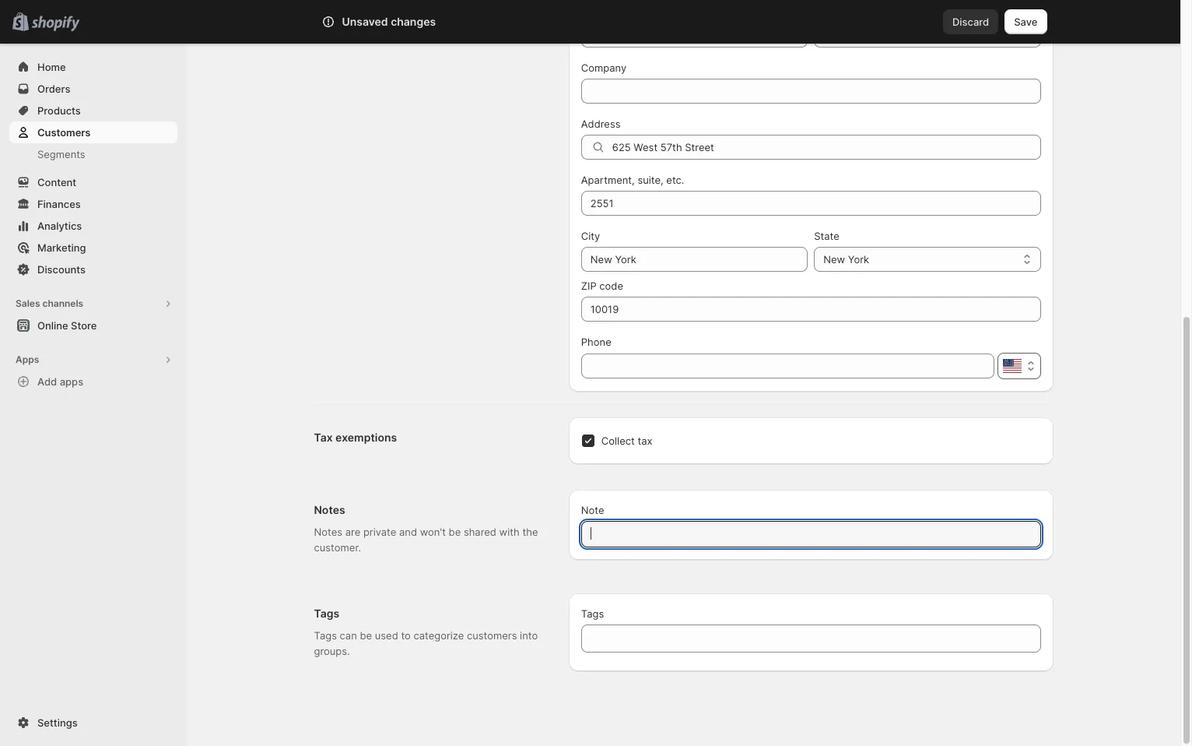 Task type: vqa. For each thing, say whether or not it's contained in the screenshot.
the Create
no



Task type: locate. For each thing, give the bounding box(es) containing it.
Apartment, suite, etc. text field
[[582, 191, 1042, 216]]

analytics link
[[9, 215, 178, 237]]

finances
[[37, 198, 81, 210]]

be
[[449, 526, 461, 538], [360, 629, 372, 642]]

add apps button
[[9, 371, 178, 392]]

customers link
[[9, 121, 178, 143]]

be right can
[[360, 629, 372, 642]]

tax
[[314, 431, 333, 444]]

unsaved
[[342, 15, 388, 28]]

1 vertical spatial be
[[360, 629, 372, 642]]

the
[[523, 526, 539, 538]]

be right won't
[[449, 526, 461, 538]]

sales channels
[[16, 297, 83, 309]]

collect
[[602, 435, 635, 447]]

note
[[582, 504, 605, 516]]

products
[[37, 104, 81, 117]]

apps
[[16, 354, 39, 365]]

collect tax
[[602, 435, 653, 447]]

marketing
[[37, 241, 86, 254]]

1 notes from the top
[[314, 503, 345, 516]]

with
[[500, 526, 520, 538]]

are
[[346, 526, 361, 538]]

shared
[[464, 526, 497, 538]]

Address text field
[[613, 135, 1042, 160]]

new
[[824, 253, 846, 266]]

suite,
[[638, 174, 664, 186]]

0 vertical spatial notes
[[314, 503, 345, 516]]

store
[[71, 319, 97, 332]]

zip code
[[582, 280, 624, 292]]

Tags field
[[591, 625, 1032, 653]]

Note text field
[[582, 521, 1042, 547]]

notes inside notes are private and won't be shared with the customer.
[[314, 526, 343, 538]]

tags
[[314, 607, 340, 620], [582, 607, 604, 620], [314, 629, 337, 642]]

notes for notes are private and won't be shared with the customer.
[[314, 526, 343, 538]]

customer.
[[314, 541, 361, 554]]

Last name text field
[[815, 23, 1042, 48]]

content
[[37, 176, 76, 188]]

settings link
[[9, 712, 178, 734]]

City text field
[[582, 247, 808, 272]]

0 horizontal spatial be
[[360, 629, 372, 642]]

online store button
[[0, 315, 187, 336]]

2 notes from the top
[[314, 526, 343, 538]]

online store link
[[9, 315, 178, 336]]

search
[[396, 16, 430, 28]]

customers
[[467, 629, 517, 642]]

notes for notes
[[314, 503, 345, 516]]

city
[[582, 230, 601, 242]]

online store
[[37, 319, 97, 332]]

private
[[364, 526, 397, 538]]

company
[[582, 62, 627, 74]]

marketing link
[[9, 237, 178, 259]]

0 vertical spatial be
[[449, 526, 461, 538]]

exemptions
[[336, 431, 397, 444]]

products link
[[9, 100, 178, 121]]

sales
[[16, 297, 40, 309]]

state
[[815, 230, 840, 242]]

1 vertical spatial notes
[[314, 526, 343, 538]]

add apps
[[37, 375, 83, 388]]

discounts
[[37, 263, 86, 276]]

phone
[[582, 336, 612, 348]]

groups.
[[314, 645, 350, 657]]

address
[[582, 118, 621, 130]]

be inside notes are private and won't be shared with the customer.
[[449, 526, 461, 538]]

orders link
[[9, 78, 178, 100]]

1 horizontal spatial be
[[449, 526, 461, 538]]

notes
[[314, 503, 345, 516], [314, 526, 343, 538]]



Task type: describe. For each thing, give the bounding box(es) containing it.
into
[[520, 629, 538, 642]]

discounts link
[[9, 259, 178, 280]]

customers
[[37, 126, 91, 139]]

search button
[[371, 9, 822, 34]]

and
[[399, 526, 417, 538]]

content link
[[9, 171, 178, 193]]

zip
[[582, 280, 597, 292]]

Company text field
[[582, 79, 1042, 104]]

save
[[1015, 16, 1038, 28]]

to
[[401, 629, 411, 642]]

home
[[37, 61, 66, 73]]

tags can be used to categorize customers into groups.
[[314, 629, 538, 657]]

First name text field
[[582, 23, 808, 48]]

add
[[37, 375, 57, 388]]

shopify image
[[31, 16, 80, 32]]

tags inside tags can be used to categorize customers into groups.
[[314, 629, 337, 642]]

notes are private and won't be shared with the customer.
[[314, 526, 539, 554]]

apps
[[60, 375, 83, 388]]

discard button
[[944, 9, 999, 34]]

online
[[37, 319, 68, 332]]

save button
[[1005, 9, 1048, 34]]

settings
[[37, 716, 78, 729]]

apps button
[[9, 349, 178, 371]]

ZIP code text field
[[582, 297, 1042, 322]]

changes
[[391, 15, 436, 28]]

apartment,
[[582, 174, 635, 186]]

home link
[[9, 56, 178, 78]]

unsaved changes
[[342, 15, 436, 28]]

segments
[[37, 148, 85, 160]]

sales channels button
[[9, 293, 178, 315]]

be inside tags can be used to categorize customers into groups.
[[360, 629, 372, 642]]

discard
[[953, 16, 990, 28]]

tax exemptions
[[314, 431, 397, 444]]

code
[[600, 280, 624, 292]]

york
[[849, 253, 870, 266]]

analytics
[[37, 220, 82, 232]]

etc.
[[667, 174, 685, 186]]

Phone text field
[[582, 354, 995, 378]]

finances link
[[9, 193, 178, 215]]

used
[[375, 629, 398, 642]]

apartment, suite, etc.
[[582, 174, 685, 186]]

united states (+1) image
[[1003, 359, 1022, 373]]

segments link
[[9, 143, 178, 165]]

orders
[[37, 83, 70, 95]]

won't
[[420, 526, 446, 538]]

can
[[340, 629, 357, 642]]

new york
[[824, 253, 870, 266]]

channels
[[42, 297, 83, 309]]

categorize
[[414, 629, 464, 642]]

tax
[[638, 435, 653, 447]]



